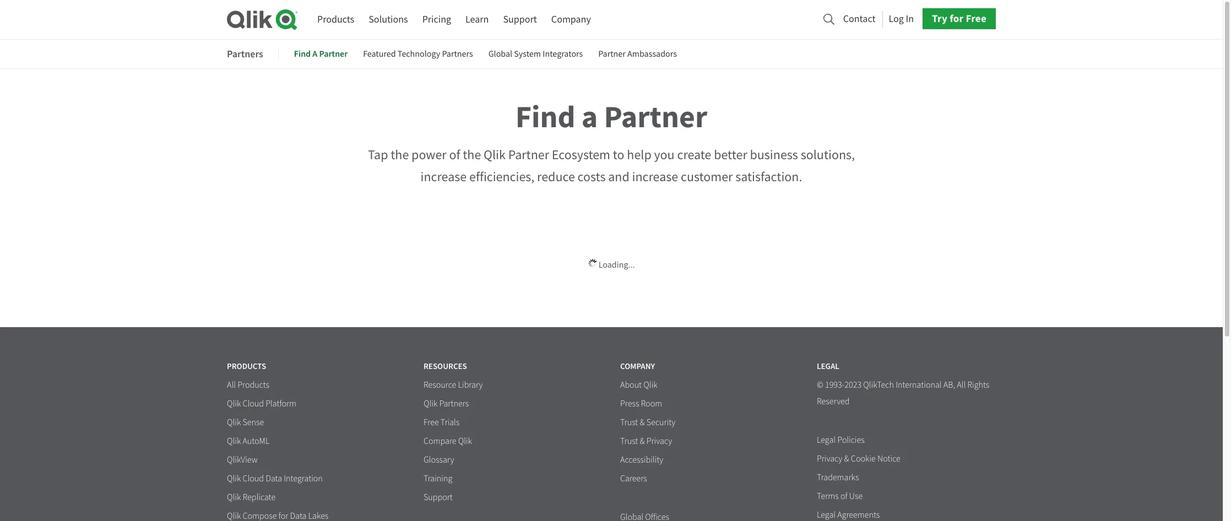 Task type: locate. For each thing, give the bounding box(es) containing it.
rights
[[968, 380, 990, 391]]

qlik up the qlikview
[[227, 436, 241, 447]]

the
[[391, 147, 409, 163], [463, 147, 481, 163]]

1 vertical spatial find
[[516, 96, 576, 138]]

1 vertical spatial free
[[424, 417, 439, 428]]

about qlik
[[621, 380, 658, 391]]

1 vertical spatial trust
[[621, 436, 638, 447]]

qlik left sense
[[227, 417, 241, 428]]

find a partner link
[[294, 41, 348, 67]]

2 trust from the top
[[621, 436, 638, 447]]

partner up efficiencies,
[[508, 147, 549, 163]]

1 vertical spatial company
[[621, 361, 655, 372]]

qlikview
[[227, 455, 258, 466]]

products up qlik cloud platform
[[238, 380, 269, 391]]

0 vertical spatial of
[[449, 147, 460, 163]]

partner
[[319, 48, 348, 60], [599, 49, 626, 60], [604, 96, 708, 138], [508, 147, 549, 163]]

1 horizontal spatial privacy
[[817, 453, 843, 465]]

1 horizontal spatial the
[[463, 147, 481, 163]]

reduce
[[537, 169, 575, 185]]

all products link
[[227, 380, 269, 391]]

all inside "© 1993-2023 qliktech international ab, all rights reserved"
[[957, 380, 966, 391]]

legal down terms
[[817, 510, 836, 521]]

1 horizontal spatial increase
[[632, 169, 678, 185]]

qlik replicate
[[227, 492, 276, 503]]

all right ab,
[[957, 380, 966, 391]]

accessibility
[[621, 455, 664, 466]]

all
[[227, 380, 236, 391], [957, 380, 966, 391]]

0 horizontal spatial increase
[[421, 169, 467, 185]]

free right for in the top right of the page
[[966, 12, 987, 26]]

legal for legal
[[817, 361, 840, 372]]

1 horizontal spatial of
[[841, 491, 848, 502]]

loading...
[[597, 260, 635, 271]]

of right power
[[449, 147, 460, 163]]

trademarks link
[[817, 472, 859, 484]]

1 vertical spatial cloud
[[243, 473, 264, 484]]

of left use
[[841, 491, 848, 502]]

of inside tap the power of the qlik partner ecosystem to help you create better business solutions, increase efficiencies, reduce costs and increase customer satisfaction.
[[449, 147, 460, 163]]

careers
[[621, 473, 647, 484]]

2 increase from the left
[[632, 169, 678, 185]]

0 vertical spatial privacy
[[647, 436, 672, 447]]

privacy & cookie notice
[[817, 453, 901, 465]]

products
[[317, 13, 354, 26], [227, 361, 266, 372], [238, 380, 269, 391]]

partners down resource library link on the bottom of page
[[439, 398, 469, 409]]

0 horizontal spatial privacy
[[647, 436, 672, 447]]

1 horizontal spatial all
[[957, 380, 966, 391]]

0 vertical spatial support
[[503, 13, 537, 26]]

& down press room link
[[640, 417, 645, 428]]

support link up the system
[[503, 9, 537, 30]]

0 vertical spatial cloud
[[243, 398, 264, 409]]

legal
[[817, 361, 840, 372], [817, 435, 836, 446], [817, 510, 836, 521]]

privacy up trademarks
[[817, 453, 843, 465]]

& left cookie
[[844, 453, 850, 465]]

contact link
[[844, 10, 876, 28]]

1 vertical spatial support
[[424, 492, 453, 503]]

0 horizontal spatial support
[[424, 492, 453, 503]]

accessibility link
[[621, 455, 664, 466]]

qlik cloud data integration link
[[227, 473, 323, 485]]

about
[[621, 380, 642, 391]]

trust down press
[[621, 417, 638, 428]]

1 horizontal spatial free
[[966, 12, 987, 26]]

company up integrators
[[552, 13, 591, 26]]

qlik up efficiencies,
[[484, 147, 506, 163]]

try for free link
[[923, 8, 996, 29]]

loading spinner image
[[588, 259, 597, 268]]

partner right a
[[319, 48, 348, 60]]

2 cloud from the top
[[243, 473, 264, 484]]

1 vertical spatial &
[[640, 436, 645, 447]]

& for security
[[640, 417, 645, 428]]

careers link
[[621, 473, 647, 485]]

legal for legal policies
[[817, 435, 836, 446]]

customer
[[681, 169, 733, 185]]

solutions,
[[801, 147, 855, 163]]

a
[[313, 48, 318, 60]]

1 vertical spatial support link
[[424, 492, 453, 504]]

automl
[[243, 436, 270, 447]]

0 vertical spatial support link
[[503, 9, 537, 30]]

1 the from the left
[[391, 147, 409, 163]]

support
[[503, 13, 537, 26], [424, 492, 453, 503]]

global system integrators link
[[489, 41, 583, 67]]

1 vertical spatial products
[[227, 361, 266, 372]]

0 horizontal spatial find
[[294, 48, 311, 60]]

2 vertical spatial legal
[[817, 510, 836, 521]]

agreements
[[838, 510, 880, 521]]

the up efficiencies,
[[463, 147, 481, 163]]

company link
[[552, 9, 591, 30]]

menu bar containing products
[[317, 9, 591, 30]]

qlik for qlik cloud data integration
[[227, 473, 241, 484]]

better
[[714, 147, 748, 163]]

cloud up sense
[[243, 398, 264, 409]]

global system integrators
[[489, 49, 583, 60]]

find for find a partner
[[516, 96, 576, 138]]

products up all products at the left bottom of the page
[[227, 361, 266, 372]]

0 horizontal spatial free
[[424, 417, 439, 428]]

0 vertical spatial products
[[317, 13, 354, 26]]

free
[[966, 12, 987, 26], [424, 417, 439, 428]]

2 legal from the top
[[817, 435, 836, 446]]

find left 'a'
[[516, 96, 576, 138]]

qlik up room
[[644, 380, 658, 391]]

company
[[552, 13, 591, 26], [621, 361, 655, 372]]

qlik down resource
[[424, 398, 438, 409]]

partner ambassadors link
[[599, 41, 677, 67]]

try for free
[[932, 12, 987, 26]]

support link down training link
[[424, 492, 453, 504]]

1 horizontal spatial find
[[516, 96, 576, 138]]

0 vertical spatial trust
[[621, 417, 638, 428]]

create
[[678, 147, 712, 163]]

tap
[[368, 147, 388, 163]]

1 vertical spatial privacy
[[817, 453, 843, 465]]

qliktech
[[864, 380, 894, 391]]

products up find a partner at the top of page
[[317, 13, 354, 26]]

3 legal from the top
[[817, 510, 836, 521]]

1 vertical spatial of
[[841, 491, 848, 502]]

all up qlik cloud platform
[[227, 380, 236, 391]]

trust
[[621, 417, 638, 428], [621, 436, 638, 447]]

partners inside "qlik partners" link
[[439, 398, 469, 409]]

0 vertical spatial find
[[294, 48, 311, 60]]

find for find a partner
[[294, 48, 311, 60]]

international
[[896, 380, 942, 391]]

the right tap
[[391, 147, 409, 163]]

partner inside partner ambassadors link
[[599, 49, 626, 60]]

help
[[627, 147, 652, 163]]

qlik inside tap the power of the qlik partner ecosystem to help you create better business solutions, increase efficiencies, reduce costs and increase customer satisfaction.
[[484, 147, 506, 163]]

trust & privacy link
[[621, 436, 672, 447]]

1 increase from the left
[[421, 169, 467, 185]]

qlik sense link
[[227, 417, 264, 429]]

qlik for qlik sense
[[227, 417, 241, 428]]

legal up 1993-
[[817, 361, 840, 372]]

partners right technology
[[442, 49, 473, 60]]

increase down you
[[632, 169, 678, 185]]

trials
[[441, 417, 460, 428]]

trust up "accessibility"
[[621, 436, 638, 447]]

0 horizontal spatial all
[[227, 380, 236, 391]]

0 horizontal spatial support link
[[424, 492, 453, 504]]

menu bar
[[317, 9, 591, 30]]

1 horizontal spatial support link
[[503, 9, 537, 30]]

qlik partners link
[[424, 398, 469, 410]]

1 legal from the top
[[817, 361, 840, 372]]

qlikview link
[[227, 455, 258, 466]]

privacy down security at right bottom
[[647, 436, 672, 447]]

power
[[412, 147, 447, 163]]

a
[[582, 96, 598, 138]]

about qlik link
[[621, 380, 658, 391]]

1 vertical spatial legal
[[817, 435, 836, 446]]

0 vertical spatial &
[[640, 417, 645, 428]]

cloud for platform
[[243, 398, 264, 409]]

0 vertical spatial legal
[[817, 361, 840, 372]]

find inside partners menu bar
[[294, 48, 311, 60]]

company up about qlik
[[621, 361, 655, 372]]

qlik down qlikview link
[[227, 473, 241, 484]]

free left trials
[[424, 417, 439, 428]]

1 cloud from the top
[[243, 398, 264, 409]]

1 horizontal spatial company
[[621, 361, 655, 372]]

legal left "policies"
[[817, 435, 836, 446]]

room
[[641, 398, 663, 409]]

support up the system
[[503, 13, 537, 26]]

press
[[621, 398, 639, 409]]

increase down power
[[421, 169, 467, 185]]

2 all from the left
[[957, 380, 966, 391]]

find left a
[[294, 48, 311, 60]]

partner left the ambassadors at the top right of the page
[[599, 49, 626, 60]]

1 horizontal spatial support
[[503, 13, 537, 26]]

qlik up "qlik sense" on the left
[[227, 398, 241, 409]]

0 horizontal spatial the
[[391, 147, 409, 163]]

0 vertical spatial company
[[552, 13, 591, 26]]

contact
[[844, 13, 876, 25]]

policies
[[838, 435, 865, 446]]

ab,
[[944, 380, 956, 391]]

0 vertical spatial free
[[966, 12, 987, 26]]

partners down go to the home page. 'image'
[[227, 47, 263, 60]]

partner inside 'find a partner' link
[[319, 48, 348, 60]]

you
[[654, 147, 675, 163]]

legal policies
[[817, 435, 865, 446]]

qlik left replicate
[[227, 492, 241, 503]]

qlik inside 'link'
[[227, 417, 241, 428]]

2 vertical spatial &
[[844, 453, 850, 465]]

training
[[424, 473, 453, 484]]

increase
[[421, 169, 467, 185], [632, 169, 678, 185]]

integrators
[[543, 49, 583, 60]]

company inside qlik main element
[[552, 13, 591, 26]]

use
[[850, 491, 863, 502]]

0 horizontal spatial of
[[449, 147, 460, 163]]

support down training link
[[424, 492, 453, 503]]

of
[[449, 147, 460, 163], [841, 491, 848, 502]]

learn link
[[466, 9, 489, 30]]

& up "accessibility"
[[640, 436, 645, 447]]

1 trust from the top
[[621, 417, 638, 428]]

1 all from the left
[[227, 380, 236, 391]]

privacy
[[647, 436, 672, 447], [817, 453, 843, 465]]

and
[[609, 169, 630, 185]]

cloud up qlik replicate
[[243, 473, 264, 484]]

0 horizontal spatial company
[[552, 13, 591, 26]]

terms of use
[[817, 491, 863, 502]]



Task type: describe. For each thing, give the bounding box(es) containing it.
qlik sense
[[227, 417, 264, 428]]

costs
[[578, 169, 606, 185]]

featured technology partners link
[[363, 41, 473, 67]]

glossary
[[424, 455, 454, 466]]

©
[[817, 380, 824, 391]]

reserved
[[817, 396, 850, 407]]

products link
[[317, 9, 354, 30]]

trust & security
[[621, 417, 676, 428]]

support inside qlik main element
[[503, 13, 537, 26]]

resource
[[424, 380, 456, 391]]

legal agreements link
[[817, 510, 880, 521]]

data
[[266, 473, 282, 484]]

system
[[514, 49, 541, 60]]

find a partner
[[516, 96, 708, 138]]

legal for legal agreements
[[817, 510, 836, 521]]

qlik automl link
[[227, 436, 270, 447]]

trust & security link
[[621, 417, 676, 429]]

glossary link
[[424, 455, 454, 466]]

log in
[[889, 13, 914, 25]]

pricing
[[422, 13, 451, 26]]

partners inside featured technology partners link
[[442, 49, 473, 60]]

integration
[[284, 473, 323, 484]]

security
[[647, 417, 676, 428]]

qlik for qlik replicate
[[227, 492, 241, 503]]

tap the power of the qlik partner ecosystem to help you create better business solutions, increase efficiencies, reduce costs and increase customer satisfaction.
[[368, 147, 855, 185]]

& for cookie
[[844, 453, 850, 465]]

free inside qlik main element
[[966, 12, 987, 26]]

to
[[613, 147, 625, 163]]

resource library link
[[424, 380, 483, 391]]

resource library
[[424, 380, 483, 391]]

products inside menu bar
[[317, 13, 354, 26]]

sense
[[243, 417, 264, 428]]

all products
[[227, 380, 269, 391]]

trust & privacy
[[621, 436, 672, 447]]

2023
[[845, 380, 862, 391]]

cloud for data
[[243, 473, 264, 484]]

log
[[889, 13, 904, 25]]

qlik main element
[[317, 8, 996, 30]]

of inside "link"
[[841, 491, 848, 502]]

business
[[750, 147, 798, 163]]

ambassadors
[[628, 49, 677, 60]]

qlik for qlik cloud platform
[[227, 398, 241, 409]]

qlik for qlik partners
[[424, 398, 438, 409]]

partner up you
[[604, 96, 708, 138]]

log in link
[[889, 10, 914, 28]]

partners menu bar
[[227, 41, 693, 67]]

qlik partners
[[424, 398, 469, 409]]

technology
[[398, 49, 440, 60]]

1993-
[[826, 380, 845, 391]]

efficiencies,
[[469, 169, 535, 185]]

in
[[906, 13, 914, 25]]

compare
[[424, 436, 457, 447]]

qlik cloud platform link
[[227, 398, 297, 410]]

solutions
[[369, 13, 408, 26]]

free trials
[[424, 417, 460, 428]]

2 vertical spatial products
[[238, 380, 269, 391]]

platform
[[266, 398, 297, 409]]

menu bar inside qlik main element
[[317, 9, 591, 30]]

trust for trust & security
[[621, 417, 638, 428]]

trust for trust & privacy
[[621, 436, 638, 447]]

solutions link
[[369, 9, 408, 30]]

free inside "link"
[[424, 417, 439, 428]]

cookie
[[851, 453, 876, 465]]

try
[[932, 12, 948, 26]]

free trials link
[[424, 417, 460, 429]]

partner inside tap the power of the qlik partner ecosystem to help you create better business solutions, increase efficiencies, reduce costs and increase customer satisfaction.
[[508, 147, 549, 163]]

training link
[[424, 473, 453, 485]]

terms
[[817, 491, 839, 502]]

go to the home page. image
[[227, 9, 298, 30]]

press room
[[621, 398, 663, 409]]

satisfaction.
[[736, 169, 803, 185]]

& for privacy
[[640, 436, 645, 447]]

pricing link
[[422, 9, 451, 30]]

qlik down trials
[[458, 436, 472, 447]]

learn
[[466, 13, 489, 26]]

qlik for qlik automl
[[227, 436, 241, 447]]

for
[[950, 12, 964, 26]]

2 the from the left
[[463, 147, 481, 163]]

qlik cloud data integration
[[227, 473, 323, 484]]

ecosystem
[[552, 147, 611, 163]]

global
[[489, 49, 513, 60]]

featured technology partners
[[363, 49, 473, 60]]

library
[[458, 380, 483, 391]]

terms of use link
[[817, 491, 863, 503]]



Task type: vqa. For each thing, say whether or not it's contained in the screenshot.
Data Integration & Analytics Glossary - Hero Image
no



